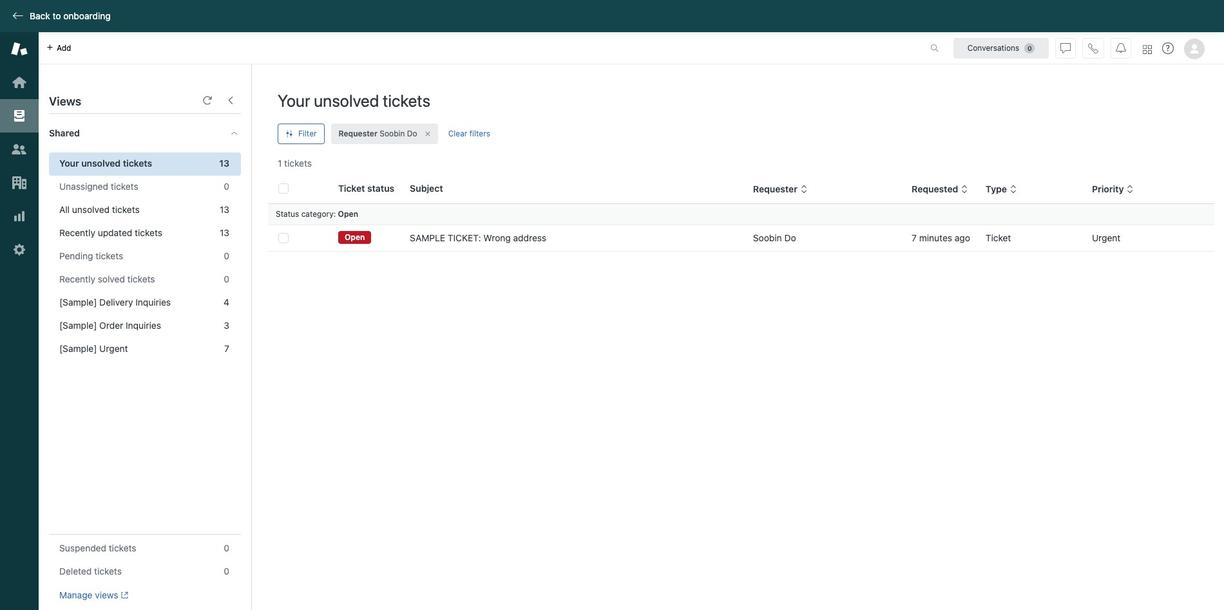 Task type: vqa. For each thing, say whether or not it's contained in the screenshot.
the Leads in Total Leads 1
no



Task type: describe. For each thing, give the bounding box(es) containing it.
soobin do
[[753, 233, 796, 244]]

zendesk image
[[0, 610, 39, 611]]

3
[[224, 320, 229, 331]]

add
[[57, 43, 71, 53]]

type
[[986, 184, 1007, 195]]

manage views
[[59, 590, 118, 601]]

add button
[[39, 32, 79, 64]]

13 for recently updated tickets
[[220, 227, 229, 238]]

filter
[[298, 129, 317, 139]]

[sample] for [sample] order inquiries
[[59, 320, 97, 331]]

priority
[[1092, 184, 1124, 195]]

7 for 7 minutes ago
[[912, 233, 917, 244]]

tickets up views
[[94, 566, 122, 577]]

manage
[[59, 590, 92, 601]]

open inside row
[[345, 233, 365, 243]]

status
[[367, 183, 395, 194]]

back to onboarding
[[30, 10, 111, 21]]

sample
[[410, 233, 445, 244]]

[sample] for [sample] delivery inquiries
[[59, 297, 97, 308]]

1
[[278, 158, 282, 169]]

deleted tickets
[[59, 566, 122, 577]]

[sample] urgent
[[59, 343, 128, 354]]

4
[[224, 297, 229, 308]]

pending
[[59, 251, 93, 262]]

admin image
[[11, 242, 28, 258]]

tickets right "solved"
[[127, 274, 155, 285]]

all unsolved tickets
[[59, 204, 140, 215]]

0 for deleted tickets
[[224, 566, 229, 577]]

0 vertical spatial your unsolved tickets
[[278, 91, 430, 110]]

tickets up updated
[[112, 204, 140, 215]]

get help image
[[1163, 43, 1174, 54]]

notifications image
[[1116, 43, 1126, 53]]

shared
[[49, 128, 80, 139]]

unassigned tickets
[[59, 181, 138, 192]]

inquiries for [sample] order inquiries
[[126, 320, 161, 331]]

2 vertical spatial unsolved
[[72, 204, 110, 215]]

requester soobin do
[[339, 129, 417, 139]]

row containing sample ticket: wrong address
[[268, 225, 1215, 252]]

ticket for ticket
[[986, 233, 1011, 244]]

category:
[[301, 209, 336, 219]]

tickets up all unsolved tickets
[[111, 181, 138, 192]]

0 vertical spatial open
[[338, 209, 358, 219]]

0 vertical spatial unsolved
[[314, 91, 379, 110]]

0 horizontal spatial do
[[407, 129, 417, 139]]

customers image
[[11, 141, 28, 158]]

requester button
[[753, 184, 808, 195]]

unassigned
[[59, 181, 108, 192]]

ticket:
[[448, 233, 481, 244]]

7 minutes ago
[[912, 233, 970, 244]]

views image
[[11, 108, 28, 124]]

tickets up remove image in the left top of the page
[[383, 91, 430, 110]]

0 vertical spatial your
[[278, 91, 310, 110]]

suspended
[[59, 543, 106, 554]]

collapse views pane image
[[226, 95, 236, 106]]

7 for 7
[[224, 343, 229, 354]]

ago
[[955, 233, 970, 244]]

1 vertical spatial soobin
[[753, 233, 782, 244]]

clear filters
[[448, 129, 490, 139]]

type button
[[986, 184, 1018, 195]]

subject
[[410, 183, 443, 194]]

0 for unassigned tickets
[[224, 181, 229, 192]]

1 vertical spatial your unsolved tickets
[[59, 158, 152, 169]]

back to onboarding link
[[0, 10, 117, 22]]

manage views link
[[59, 590, 128, 602]]

back
[[30, 10, 50, 21]]

filter button
[[278, 124, 325, 144]]

organizations image
[[11, 175, 28, 191]]

status
[[276, 209, 299, 219]]

requested
[[912, 184, 959, 195]]

address
[[513, 233, 547, 244]]

wrong
[[484, 233, 511, 244]]

[sample] for [sample] urgent
[[59, 343, 97, 354]]



Task type: locate. For each thing, give the bounding box(es) containing it.
ticket for ticket status
[[338, 183, 365, 194]]

0 for recently solved tickets
[[224, 274, 229, 285]]

5 0 from the top
[[224, 566, 229, 577]]

1 vertical spatial open
[[345, 233, 365, 243]]

0 vertical spatial [sample]
[[59, 297, 97, 308]]

[sample] up [sample] urgent on the left bottom of page
[[59, 320, 97, 331]]

0 horizontal spatial urgent
[[99, 343, 128, 354]]

1 vertical spatial ticket
[[986, 233, 1011, 244]]

urgent down order in the bottom of the page
[[99, 343, 128, 354]]

3 [sample] from the top
[[59, 343, 97, 354]]

recently up pending
[[59, 227, 95, 238]]

main element
[[0, 32, 39, 611]]

0 horizontal spatial your unsolved tickets
[[59, 158, 152, 169]]

0 vertical spatial 13
[[219, 158, 229, 169]]

0 vertical spatial requester
[[339, 129, 378, 139]]

0 horizontal spatial 7
[[224, 343, 229, 354]]

urgent
[[1092, 233, 1121, 244], [99, 343, 128, 354]]

1 vertical spatial recently
[[59, 274, 95, 285]]

status category: open
[[276, 209, 358, 219]]

1 horizontal spatial requester
[[753, 184, 798, 195]]

tickets
[[383, 91, 430, 110], [123, 158, 152, 169], [284, 158, 312, 169], [111, 181, 138, 192], [112, 204, 140, 215], [135, 227, 162, 238], [96, 251, 123, 262], [127, 274, 155, 285], [109, 543, 136, 554], [94, 566, 122, 577]]

1 vertical spatial do
[[785, 233, 796, 244]]

clear
[[448, 129, 467, 139]]

1 vertical spatial requester
[[753, 184, 798, 195]]

your up filter button
[[278, 91, 310, 110]]

updated
[[98, 227, 132, 238]]

unsolved down unassigned
[[72, 204, 110, 215]]

filters
[[470, 129, 490, 139]]

1 tickets
[[278, 158, 312, 169]]

refresh views pane image
[[202, 95, 213, 106]]

zendesk products image
[[1143, 45, 1152, 54]]

0 horizontal spatial soobin
[[380, 129, 405, 139]]

recently
[[59, 227, 95, 238], [59, 274, 95, 285]]

ticket inside row
[[986, 233, 1011, 244]]

[sample] delivery inquiries
[[59, 297, 171, 308]]

1 vertical spatial 13
[[220, 204, 229, 215]]

unsolved
[[314, 91, 379, 110], [81, 158, 121, 169], [72, 204, 110, 215]]

all
[[59, 204, 70, 215]]

requester right filter
[[339, 129, 378, 139]]

order
[[99, 320, 123, 331]]

sample ticket: wrong address link
[[410, 232, 547, 245]]

4 0 from the top
[[224, 543, 229, 554]]

inquiries
[[135, 297, 171, 308], [126, 320, 161, 331]]

requester
[[339, 129, 378, 139], [753, 184, 798, 195]]

1 vertical spatial 7
[[224, 343, 229, 354]]

1 vertical spatial inquiries
[[126, 320, 161, 331]]

0 for suspended tickets
[[224, 543, 229, 554]]

1 horizontal spatial ticket
[[986, 233, 1011, 244]]

1 horizontal spatial your
[[278, 91, 310, 110]]

clear filters button
[[441, 124, 498, 144]]

7 down 3
[[224, 343, 229, 354]]

1 horizontal spatial do
[[785, 233, 796, 244]]

0 vertical spatial recently
[[59, 227, 95, 238]]

your unsolved tickets up requester soobin do
[[278, 91, 430, 110]]

remove image
[[424, 130, 432, 138]]

0 vertical spatial ticket
[[338, 183, 365, 194]]

inquiries right delivery
[[135, 297, 171, 308]]

do inside row
[[785, 233, 796, 244]]

open right the category:
[[338, 209, 358, 219]]

1 horizontal spatial urgent
[[1092, 233, 1121, 244]]

inquiries for [sample] delivery inquiries
[[135, 297, 171, 308]]

get started image
[[11, 74, 28, 91]]

ticket status
[[338, 183, 395, 194]]

priority button
[[1092, 184, 1135, 195]]

minutes
[[919, 233, 953, 244]]

conversations
[[968, 43, 1020, 53]]

ticket left status
[[338, 183, 365, 194]]

13
[[219, 158, 229, 169], [220, 204, 229, 215], [220, 227, 229, 238]]

0 horizontal spatial ticket
[[338, 183, 365, 194]]

shared button
[[39, 114, 217, 153]]

your up unassigned
[[59, 158, 79, 169]]

1 0 from the top
[[224, 181, 229, 192]]

your
[[278, 91, 310, 110], [59, 158, 79, 169]]

recently for recently solved tickets
[[59, 274, 95, 285]]

recently solved tickets
[[59, 274, 155, 285]]

[sample]
[[59, 297, 97, 308], [59, 320, 97, 331], [59, 343, 97, 354]]

recently for recently updated tickets
[[59, 227, 95, 238]]

0 for pending tickets
[[224, 251, 229, 262]]

solved
[[98, 274, 125, 285]]

0 horizontal spatial requester
[[339, 129, 378, 139]]

soobin
[[380, 129, 405, 139], [753, 233, 782, 244]]

1 horizontal spatial 7
[[912, 233, 917, 244]]

open
[[338, 209, 358, 219], [345, 233, 365, 243]]

0 horizontal spatial your
[[59, 158, 79, 169]]

0 vertical spatial 7
[[912, 233, 917, 244]]

inquiries right order in the bottom of the page
[[126, 320, 161, 331]]

2 0 from the top
[[224, 251, 229, 262]]

do left remove image in the left top of the page
[[407, 129, 417, 139]]

1 horizontal spatial soobin
[[753, 233, 782, 244]]

recently updated tickets
[[59, 227, 162, 238]]

row
[[268, 225, 1215, 252]]

0
[[224, 181, 229, 192], [224, 251, 229, 262], [224, 274, 229, 285], [224, 543, 229, 554], [224, 566, 229, 577]]

button displays agent's chat status as invisible. image
[[1061, 43, 1071, 53]]

tickets right updated
[[135, 227, 162, 238]]

7 inside row
[[912, 233, 917, 244]]

soobin left remove image in the left top of the page
[[380, 129, 405, 139]]

onboarding
[[63, 10, 111, 21]]

urgent down priority
[[1092, 233, 1121, 244]]

your unsolved tickets up unassigned tickets
[[59, 158, 152, 169]]

7 left 'minutes'
[[912, 233, 917, 244]]

your unsolved tickets
[[278, 91, 430, 110], [59, 158, 152, 169]]

to
[[53, 10, 61, 21]]

do down the requester button
[[785, 233, 796, 244]]

0 vertical spatial do
[[407, 129, 417, 139]]

requester for requester
[[753, 184, 798, 195]]

requester up soobin do
[[753, 184, 798, 195]]

[sample] down [sample] order inquiries
[[59, 343, 97, 354]]

1 vertical spatial urgent
[[99, 343, 128, 354]]

0 vertical spatial soobin
[[380, 129, 405, 139]]

views
[[49, 95, 81, 108]]

0 vertical spatial urgent
[[1092, 233, 1121, 244]]

1 horizontal spatial your unsolved tickets
[[278, 91, 430, 110]]

3 0 from the top
[[224, 274, 229, 285]]

ticket
[[338, 183, 365, 194], [986, 233, 1011, 244]]

7
[[912, 233, 917, 244], [224, 343, 229, 354]]

0 vertical spatial inquiries
[[135, 297, 171, 308]]

13 for your unsolved tickets
[[219, 158, 229, 169]]

1 vertical spatial [sample]
[[59, 320, 97, 331]]

(opens in a new tab) image
[[118, 592, 128, 600]]

requester inside button
[[753, 184, 798, 195]]

1 recently from the top
[[59, 227, 95, 238]]

views
[[95, 590, 118, 601]]

zendesk support image
[[11, 41, 28, 57]]

soobin down the requester button
[[753, 233, 782, 244]]

2 recently from the top
[[59, 274, 95, 285]]

unsolved up unassigned tickets
[[81, 158, 121, 169]]

conversations button
[[954, 38, 1049, 58]]

1 vertical spatial your
[[59, 158, 79, 169]]

13 for all unsolved tickets
[[220, 204, 229, 215]]

reporting image
[[11, 208, 28, 225]]

tickets up deleted tickets
[[109, 543, 136, 554]]

delivery
[[99, 297, 133, 308]]

recently down pending
[[59, 274, 95, 285]]

1 vertical spatial unsolved
[[81, 158, 121, 169]]

requester for requester soobin do
[[339, 129, 378, 139]]

2 vertical spatial 13
[[220, 227, 229, 238]]

suspended tickets
[[59, 543, 136, 554]]

tickets right 1
[[284, 158, 312, 169]]

sample ticket: wrong address
[[410, 233, 547, 244]]

requested button
[[912, 184, 969, 195]]

unsolved up requester soobin do
[[314, 91, 379, 110]]

[sample] down recently solved tickets
[[59, 297, 97, 308]]

2 vertical spatial [sample]
[[59, 343, 97, 354]]

shared heading
[[39, 114, 251, 153]]

1 [sample] from the top
[[59, 297, 97, 308]]

open down the status category: open
[[345, 233, 365, 243]]

tickets down recently updated tickets
[[96, 251, 123, 262]]

[sample] order inquiries
[[59, 320, 161, 331]]

do
[[407, 129, 417, 139], [785, 233, 796, 244]]

pending tickets
[[59, 251, 123, 262]]

ticket right 'ago'
[[986, 233, 1011, 244]]

deleted
[[59, 566, 92, 577]]

2 [sample] from the top
[[59, 320, 97, 331]]

tickets down the shared heading
[[123, 158, 152, 169]]



